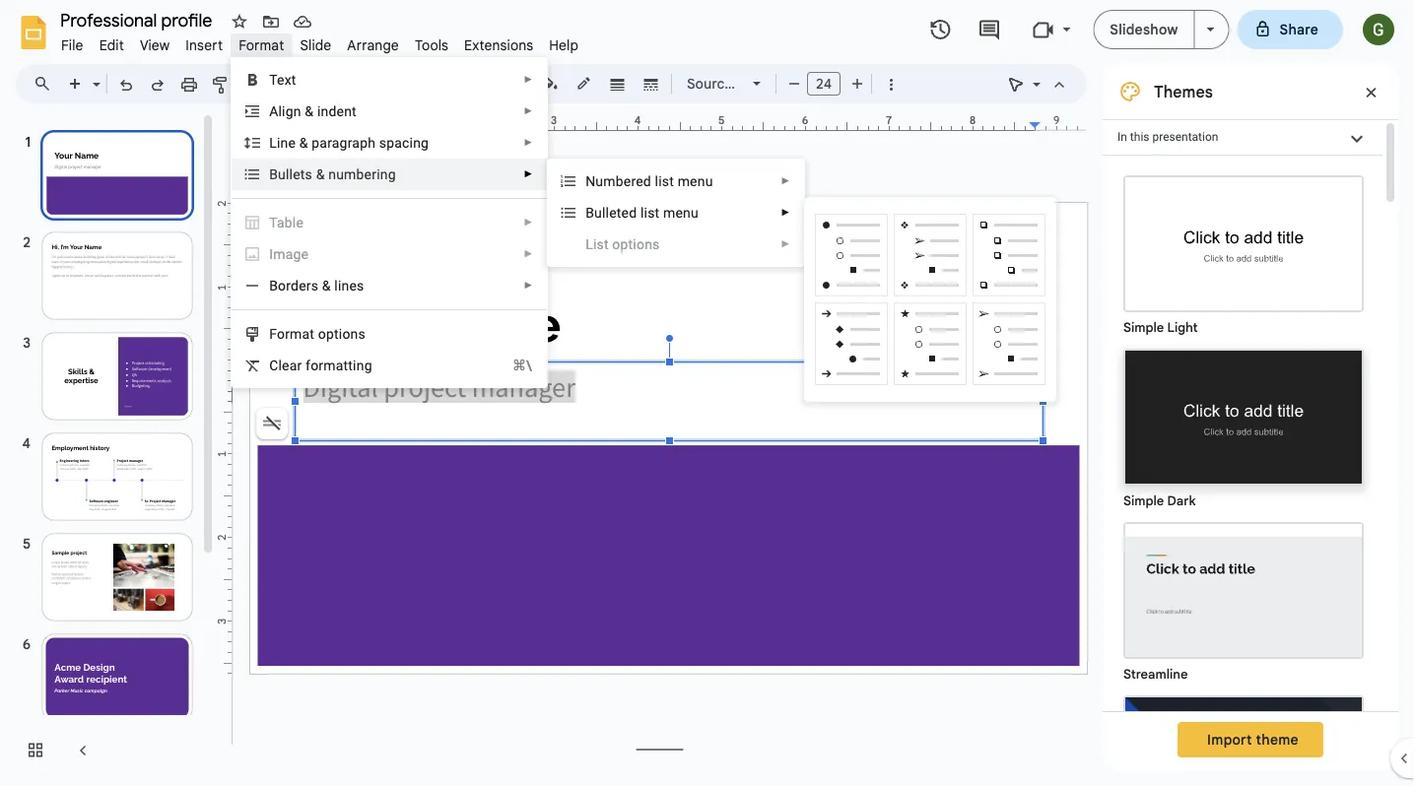 Task type: locate. For each thing, give the bounding box(es) containing it.
simple for simple light
[[1123, 320, 1164, 336]]

format for format
[[239, 36, 284, 54]]

mode and view toolbar
[[1000, 64, 1075, 103]]

in this presentation tab
[[1103, 119, 1383, 156]]

main toolbar
[[58, 69, 907, 101]]

row 1. column 1. bullet, hollow, square element
[[815, 214, 888, 297]]

1 vertical spatial list
[[641, 204, 660, 221]]

&
[[305, 103, 314, 119], [299, 135, 308, 151], [316, 166, 325, 182], [322, 277, 331, 294]]

source sans pro
[[687, 75, 793, 92]]

menu containing n
[[547, 0, 805, 630]]

ulleted
[[594, 204, 637, 221]]

1 simple from the top
[[1123, 320, 1164, 336]]

presentation options image
[[1207, 28, 1215, 32]]

row 2. column 1. arrow, diamond, bullet element
[[815, 303, 888, 385]]

& right s
[[316, 166, 325, 182]]

simple for simple dark
[[1123, 493, 1164, 509]]

navigation inside themes application
[[0, 111, 217, 786]]

border dash option
[[640, 70, 663, 98]]

Menus field
[[25, 70, 68, 98]]

0 vertical spatial list
[[655, 173, 674, 189]]

list for ulleted
[[641, 204, 660, 221]]

list
[[655, 173, 674, 189], [641, 204, 660, 221]]

presentation
[[1152, 130, 1218, 144]]

Streamline radio
[[1114, 512, 1374, 686]]

ptions
[[620, 236, 660, 252]]

simple light
[[1123, 320, 1198, 336]]

menu item containing list
[[586, 235, 791, 254]]

simple
[[1123, 320, 1164, 336], [1123, 493, 1164, 509]]

menu bar
[[53, 26, 586, 58]]

menu for b ulleted list menu
[[663, 204, 699, 221]]

numbered list menu n element
[[586, 173, 719, 189]]

bullets & numbering t element
[[269, 166, 402, 182]]

list down n umbered list menu on the top of page
[[641, 204, 660, 221]]

menu item down bulleted list menu b element
[[586, 235, 791, 254]]

menu item
[[586, 235, 791, 254], [232, 238, 547, 270]]

menu item up lines
[[232, 238, 547, 270]]

list up bulleted list menu b element
[[655, 173, 674, 189]]

menu
[[547, 0, 805, 630], [231, 57, 548, 388]]

tools menu item
[[407, 34, 456, 57]]

theme
[[1256, 731, 1299, 748]]

menu down "numbered list menu n" element
[[663, 204, 699, 221]]

0 vertical spatial menu
[[678, 173, 713, 189]]

b
[[586, 204, 594, 221]]

list o ptions
[[586, 236, 660, 252]]

format inside menu item
[[239, 36, 284, 54]]

help
[[549, 36, 579, 54]]

Rename text field
[[53, 8, 224, 32]]

► for image m element
[[524, 248, 533, 260]]

1 vertical spatial format
[[269, 326, 315, 342]]

right margin image
[[1030, 115, 1087, 130]]

view
[[140, 36, 170, 54]]

► for text s element
[[524, 74, 533, 85]]

focus image
[[1125, 698, 1362, 786]]

left margin image
[[251, 115, 309, 130]]

file
[[61, 36, 83, 54]]

c lear formatting
[[269, 357, 372, 373]]

pro
[[771, 75, 793, 92]]

l
[[269, 135, 277, 151]]

menu
[[678, 173, 713, 189], [663, 204, 699, 221]]

format down star checkbox
[[239, 36, 284, 54]]

s
[[305, 166, 312, 182]]

bulle
[[269, 166, 300, 182]]

row 1. column 2. crossed diamond, 3d arrow, square element
[[894, 214, 967, 297]]

insert
[[186, 36, 223, 54]]

dark
[[1167, 493, 1196, 509]]

lines
[[334, 277, 364, 294]]

arrange menu item
[[339, 34, 407, 57]]

age
[[285, 246, 309, 262]]

import
[[1207, 731, 1252, 748]]

Simple Light radio
[[1114, 166, 1374, 786]]

format for format options
[[269, 326, 315, 342]]

simple inside simple dark option
[[1123, 493, 1164, 509]]

option
[[256, 408, 288, 440]]

1 row from the top
[[812, 30, 1049, 786]]

► for align & indent a element
[[524, 105, 533, 117]]

border color: transparent image
[[573, 70, 596, 96]]

► for the table 2 "element"
[[524, 217, 533, 228]]

table
[[269, 214, 304, 231]]

simple inside simple light radio
[[1123, 320, 1164, 336]]

umbered
[[596, 173, 651, 189]]

numbering
[[328, 166, 396, 182]]

table menu item
[[232, 207, 547, 238]]

► inside table menu item
[[524, 217, 533, 228]]

& left lines
[[322, 277, 331, 294]]

light
[[1167, 320, 1198, 336]]

0 horizontal spatial menu item
[[232, 238, 547, 270]]

i m age
[[269, 246, 309, 262]]

option group
[[1103, 156, 1383, 786]]

1 horizontal spatial menu item
[[586, 235, 791, 254]]

menu bar banner
[[0, 0, 1414, 786]]

menu for n umbered list menu
[[678, 173, 713, 189]]

simple left dark
[[1123, 493, 1164, 509]]

option group containing simple light
[[1103, 156, 1383, 786]]

share button
[[1237, 10, 1343, 49]]

format
[[239, 36, 284, 54], [269, 326, 315, 342]]

►
[[524, 74, 533, 85], [524, 105, 533, 117], [524, 137, 533, 148], [524, 169, 533, 180], [781, 175, 791, 187], [781, 207, 791, 218], [524, 217, 533, 228], [781, 238, 791, 250], [524, 248, 533, 260], [524, 280, 533, 291]]

0 vertical spatial simple
[[1123, 320, 1164, 336]]

import theme
[[1207, 731, 1299, 748]]

format up lear
[[269, 326, 315, 342]]

0 vertical spatial format
[[239, 36, 284, 54]]

simple left light
[[1123, 320, 1164, 336]]

row
[[812, 30, 1049, 786], [812, 300, 1049, 388]]

menu up bulleted list menu b element
[[678, 173, 713, 189]]

view menu item
[[132, 34, 178, 57]]

new slide with layout image
[[88, 71, 101, 78]]

tools
[[415, 36, 449, 54]]

menu bar containing file
[[53, 26, 586, 58]]

1 vertical spatial simple
[[1123, 493, 1164, 509]]

borders
[[269, 277, 318, 294]]

table 2 element
[[269, 214, 309, 231]]

slideshow button
[[1093, 10, 1195, 49]]

t
[[300, 166, 305, 182]]

navigation
[[0, 111, 217, 786]]

lear
[[278, 357, 302, 373]]

share
[[1280, 21, 1319, 38]]

formatting
[[306, 357, 372, 373]]

2 simple from the top
[[1123, 493, 1164, 509]]

c
[[269, 357, 278, 373]]

1 vertical spatial menu
[[663, 204, 699, 221]]



Task type: describe. For each thing, give the bounding box(es) containing it.
streamline
[[1123, 667, 1188, 682]]

n
[[586, 173, 596, 189]]

edit menu item
[[91, 34, 132, 57]]

► for bulleted list menu b element
[[781, 207, 791, 218]]

⌘backslash element
[[489, 356, 532, 375]]

themes
[[1154, 82, 1213, 102]]

slideshow
[[1110, 21, 1178, 38]]

do not autofit image
[[258, 410, 286, 438]]

list for umbered
[[655, 173, 674, 189]]

► for bullets & numbering t element
[[524, 169, 533, 180]]

m
[[273, 246, 285, 262]]

format options
[[269, 326, 366, 342]]

edit
[[99, 36, 124, 54]]

slide
[[300, 36, 331, 54]]

row 2. column 2. star, hollow, square element
[[894, 303, 967, 385]]

Font size text field
[[808, 72, 840, 96]]

Focus radio
[[1114, 686, 1374, 786]]

list
[[586, 236, 609, 252]]

o
[[612, 236, 620, 252]]

⌘\
[[512, 357, 532, 373]]

paragraph
[[312, 135, 376, 151]]

Star checkbox
[[226, 8, 253, 35]]

image m element
[[269, 246, 315, 262]]

extensions menu item
[[456, 34, 541, 57]]

slide menu item
[[292, 34, 339, 57]]

sans
[[736, 75, 767, 92]]

file menu item
[[53, 34, 91, 57]]

2 row from the top
[[812, 300, 1049, 388]]

row 2. column 3. 3d arrow, hollow, square element
[[973, 303, 1046, 385]]

menu bar inside "menu bar" banner
[[53, 26, 586, 58]]

this
[[1130, 130, 1150, 144]]

font list. source sans pro selected. option
[[687, 70, 793, 98]]

clear formatting c element
[[269, 357, 378, 373]]

menu item containing i
[[232, 238, 547, 270]]

lign
[[278, 103, 301, 119]]

indent
[[317, 103, 357, 119]]

extensions
[[464, 36, 533, 54]]

import theme button
[[1178, 722, 1323, 758]]

arrange
[[347, 36, 399, 54]]

text s element
[[269, 71, 302, 88]]

line & paragraph spacing l element
[[269, 135, 435, 151]]

bulleted list menu b element
[[586, 204, 705, 221]]

Simple Dark radio
[[1114, 339, 1374, 512]]

a
[[269, 103, 278, 119]]

spacing
[[379, 135, 429, 151]]

format menu item
[[231, 34, 292, 57]]

option group inside themes section
[[1103, 156, 1383, 786]]

simple dark
[[1123, 493, 1196, 509]]

borders & lines
[[269, 277, 364, 294]]

► for borders & lines q "element"
[[524, 280, 533, 291]]

i
[[269, 246, 273, 262]]

align & indent a element
[[269, 103, 363, 119]]

fill color: transparent image
[[540, 70, 562, 96]]

themes section
[[1103, 64, 1398, 786]]

in this presentation
[[1118, 130, 1218, 144]]

l ine & paragraph spacing
[[269, 135, 429, 151]]

ine
[[277, 135, 296, 151]]

n umbered list menu
[[586, 173, 713, 189]]

format options \ element
[[269, 326, 371, 342]]

& right lign
[[305, 103, 314, 119]]

text
[[269, 71, 296, 88]]

in
[[1118, 130, 1127, 144]]

live pointer settings image
[[1028, 71, 1041, 78]]

menu containing text
[[231, 57, 548, 388]]

► for "numbered list menu n" element
[[781, 175, 791, 187]]

help menu item
[[541, 34, 586, 57]]

► for line & paragraph spacing l element
[[524, 137, 533, 148]]

source
[[687, 75, 733, 92]]

a lign & indent
[[269, 103, 357, 119]]

border weight option
[[607, 70, 629, 98]]

& right ine
[[299, 135, 308, 151]]

borders & lines q element
[[269, 277, 370, 294]]

b ulleted list menu
[[586, 204, 699, 221]]

bulle t s & numbering
[[269, 166, 396, 182]]

options
[[318, 326, 366, 342]]

themes application
[[0, 0, 1414, 786]]

insert menu item
[[178, 34, 231, 57]]

Font size field
[[807, 72, 849, 101]]

list options o element
[[586, 236, 666, 252]]



Task type: vqa. For each thing, say whether or not it's contained in the screenshot.


